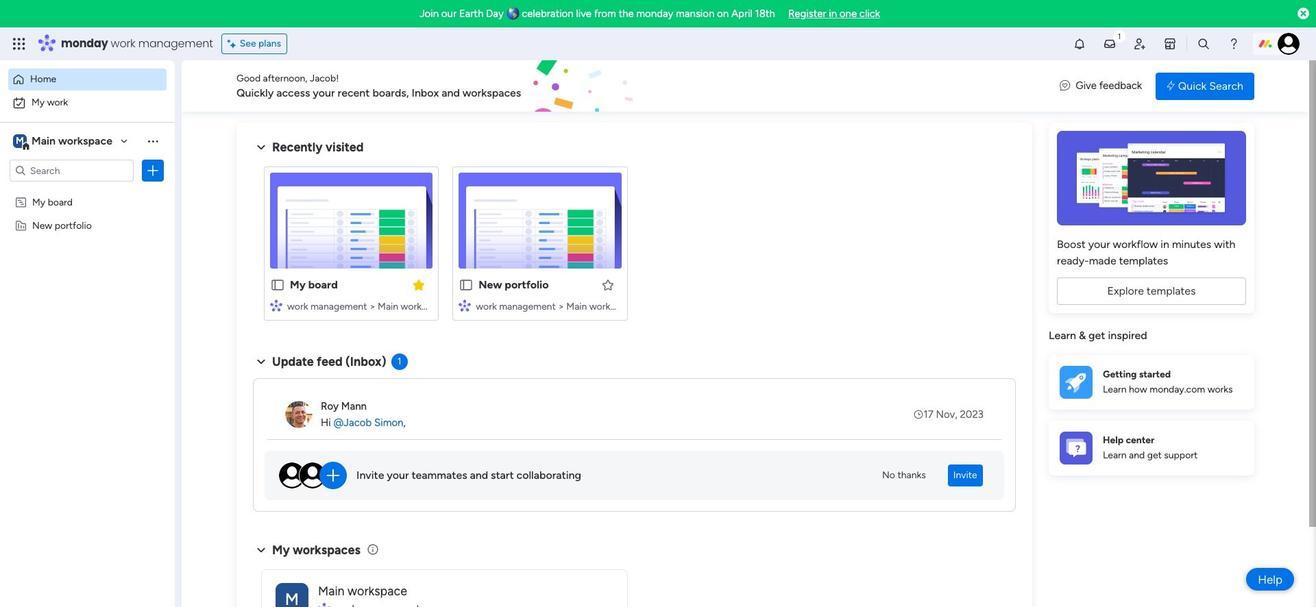 Task type: locate. For each thing, give the bounding box(es) containing it.
close recently visited image
[[253, 139, 269, 156]]

0 vertical spatial option
[[8, 69, 167, 91]]

0 horizontal spatial workspace image
[[13, 134, 27, 149]]

1 horizontal spatial workspace image
[[276, 583, 309, 608]]

public board image
[[459, 278, 474, 293]]

help center element
[[1049, 421, 1255, 476]]

monday marketplace image
[[1164, 37, 1177, 51]]

2 vertical spatial option
[[0, 190, 175, 192]]

quick search results list box
[[253, 156, 1016, 337]]

invite members image
[[1133, 37, 1147, 51]]

Search in workspace field
[[29, 163, 115, 179]]

list box
[[0, 188, 175, 422]]

options image
[[146, 164, 160, 178]]

roy mann image
[[285, 401, 313, 429]]

option
[[8, 69, 167, 91], [8, 92, 167, 114], [0, 190, 175, 192]]

1 image
[[1114, 28, 1126, 44]]

workspace options image
[[146, 134, 160, 148]]

workspace image
[[13, 134, 27, 149], [276, 583, 309, 608]]

add to favorites image
[[601, 278, 615, 292]]

close my workspaces image
[[253, 542, 269, 559]]

1 vertical spatial option
[[8, 92, 167, 114]]



Task type: vqa. For each thing, say whether or not it's contained in the screenshot.
cell
no



Task type: describe. For each thing, give the bounding box(es) containing it.
update feed image
[[1103, 37, 1117, 51]]

0 vertical spatial workspace image
[[13, 134, 27, 149]]

public board image
[[270, 278, 285, 293]]

templates image image
[[1061, 131, 1243, 226]]

help image
[[1227, 37, 1241, 51]]

jacob simon image
[[1278, 33, 1300, 55]]

notifications image
[[1073, 37, 1087, 51]]

1 vertical spatial workspace image
[[276, 583, 309, 608]]

1 element
[[391, 354, 408, 370]]

v2 user feedback image
[[1060, 78, 1071, 94]]

getting started element
[[1049, 355, 1255, 410]]

remove from favorites image
[[412, 278, 426, 292]]

search everything image
[[1197, 37, 1211, 51]]

see plans image
[[227, 36, 240, 51]]

v2 bolt switch image
[[1167, 79, 1175, 94]]

close update feed (inbox) image
[[253, 354, 269, 370]]

select product image
[[12, 37, 26, 51]]

workspace selection element
[[13, 133, 115, 151]]



